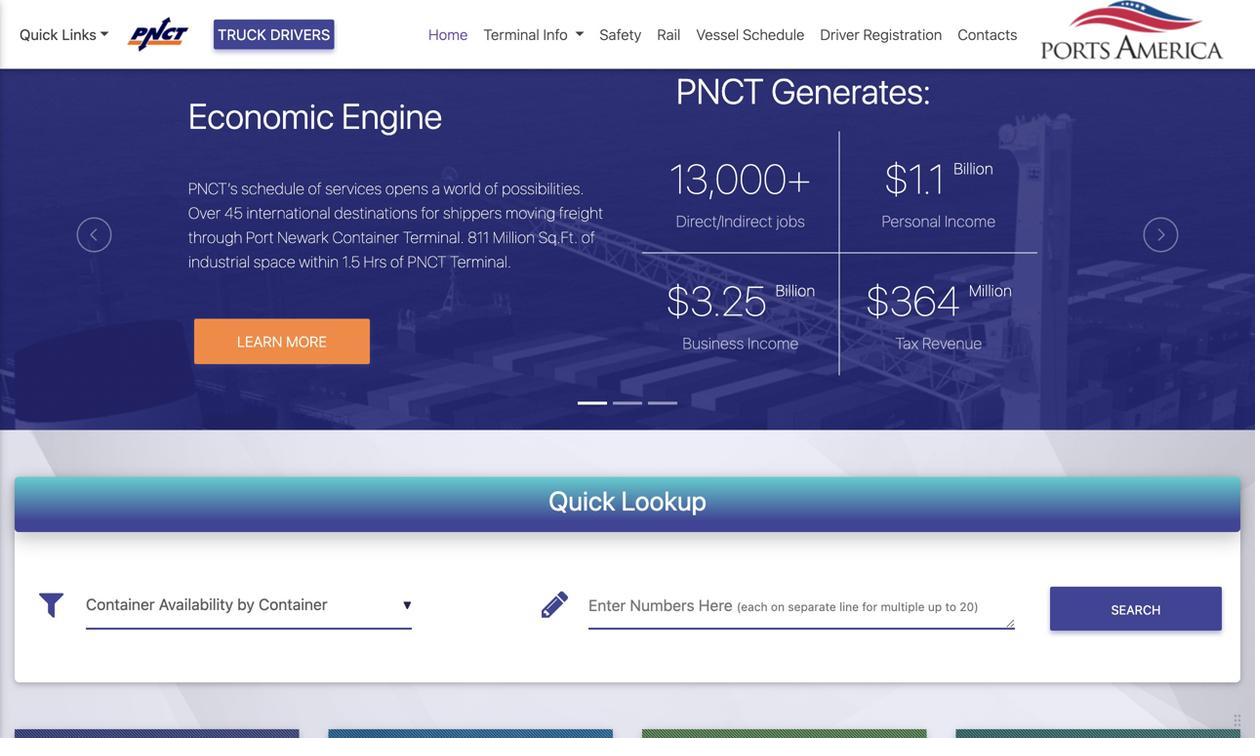 Task type: vqa. For each thing, say whether or not it's contained in the screenshot.
Container
yes



Task type: locate. For each thing, give the bounding box(es) containing it.
quick for quick lookup
[[549, 485, 616, 516]]

container
[[333, 228, 399, 246]]

quick for quick links
[[20, 26, 58, 43]]

0 horizontal spatial pnct
[[408, 252, 447, 271]]

search
[[1111, 602, 1161, 617]]

quick left links
[[20, 26, 58, 43]]

pnct's
[[188, 179, 238, 198]]

quick
[[20, 26, 58, 43], [549, 485, 616, 516]]

info
[[543, 26, 568, 43]]

1 vertical spatial terminal.
[[450, 252, 512, 271]]

income down $3.25 billion
[[748, 334, 799, 353]]

on
[[771, 600, 785, 614]]

million up the revenue
[[969, 281, 1012, 300]]

more
[[286, 333, 327, 350]]

home
[[429, 26, 468, 43]]

billion for $1.1
[[954, 159, 994, 178]]

driver registration link
[[813, 16, 950, 53]]

0 vertical spatial terminal.
[[403, 228, 464, 246]]

billion right $1.1
[[954, 159, 994, 178]]

0 horizontal spatial income
[[748, 334, 799, 353]]

billion
[[954, 159, 994, 178], [776, 281, 815, 300]]

income
[[945, 212, 996, 231], [748, 334, 799, 353]]

1 vertical spatial for
[[862, 600, 878, 614]]

billion down jobs
[[776, 281, 815, 300]]

$3.25
[[666, 276, 767, 325]]

tax
[[896, 334, 919, 353]]

income down $1.1 billion at the top of page
[[945, 212, 996, 231]]

1 vertical spatial billion
[[776, 281, 815, 300]]

0 vertical spatial quick
[[20, 26, 58, 43]]

links
[[62, 26, 97, 43]]

billion inside $1.1 billion
[[954, 159, 994, 178]]

schedule
[[743, 26, 805, 43]]

for right line
[[862, 600, 878, 614]]

million
[[493, 228, 535, 246], [969, 281, 1012, 300]]

contacts
[[958, 26, 1018, 43]]

1 horizontal spatial income
[[945, 212, 996, 231]]

possibilities.
[[502, 179, 584, 198]]

numbers
[[630, 596, 695, 615]]

drivers
[[270, 26, 330, 43]]

None text field
[[86, 581, 412, 629]]

terminal.
[[403, 228, 464, 246], [450, 252, 512, 271]]

1 horizontal spatial quick
[[549, 485, 616, 516]]

port
[[246, 228, 274, 246]]

up
[[928, 600, 942, 614]]

terminal info link
[[476, 16, 592, 53]]

0 vertical spatial pnct
[[677, 70, 764, 111]]

pnct
[[677, 70, 764, 111], [408, 252, 447, 271]]

0 horizontal spatial for
[[421, 203, 440, 222]]

▼
[[403, 599, 412, 612]]

over
[[188, 203, 221, 222]]

learn
[[237, 333, 282, 350]]

destinations
[[334, 203, 418, 222]]

0 horizontal spatial quick
[[20, 26, 58, 43]]

for down a on the top left
[[421, 203, 440, 222]]

learn more
[[237, 333, 327, 350]]

0 vertical spatial million
[[493, 228, 535, 246]]

1 horizontal spatial billion
[[954, 159, 994, 178]]

search button
[[1051, 587, 1222, 631]]

space
[[254, 252, 296, 271]]

1 horizontal spatial million
[[969, 281, 1012, 300]]

truck
[[218, 26, 266, 43]]

separate
[[788, 600, 836, 614]]

0 vertical spatial billion
[[954, 159, 994, 178]]

hrs
[[364, 252, 387, 271]]

freight
[[559, 203, 603, 222]]

1 vertical spatial million
[[969, 281, 1012, 300]]

world
[[444, 179, 481, 198]]

pnct right hrs on the top of the page
[[408, 252, 447, 271]]

of
[[308, 179, 322, 198], [485, 179, 498, 198], [582, 228, 595, 246], [390, 252, 404, 271]]

registration
[[864, 26, 942, 43]]

of right world
[[485, 179, 498, 198]]

billion inside $3.25 billion
[[776, 281, 815, 300]]

pnct down vessel on the top right of the page
[[677, 70, 764, 111]]

terminal. left 811
[[403, 228, 464, 246]]

1 vertical spatial pnct
[[408, 252, 447, 271]]

for
[[421, 203, 440, 222], [862, 600, 878, 614]]

0 vertical spatial for
[[421, 203, 440, 222]]

None text field
[[589, 581, 1015, 629]]

economic engine
[[188, 95, 443, 136]]

$1.1
[[884, 154, 945, 203]]

0 horizontal spatial million
[[493, 228, 535, 246]]

1 horizontal spatial for
[[862, 600, 878, 614]]

sq.ft.
[[539, 228, 578, 246]]

1 vertical spatial income
[[748, 334, 799, 353]]

personal
[[882, 212, 941, 231]]

tax revenue
[[896, 334, 982, 353]]

quick left lookup
[[549, 485, 616, 516]]

0 horizontal spatial billion
[[776, 281, 815, 300]]

terminal. down 811
[[450, 252, 512, 271]]

0 vertical spatial income
[[945, 212, 996, 231]]

million down the moving
[[493, 228, 535, 246]]

20)
[[960, 600, 979, 614]]

vessel
[[696, 26, 739, 43]]

1 vertical spatial quick
[[549, 485, 616, 516]]

home link
[[421, 16, 476, 53]]

for inside the pnct's schedule of services opens a world of possibilities. over 45 international destinations for shippers moving freight through port newark container terminal.                                 811 million sq.ft. of industrial space within 1.5 hrs of pnct terminal.
[[421, 203, 440, 222]]

here
[[699, 596, 733, 615]]

welcome to port newmark container terminal image
[[0, 40, 1256, 540]]

million inside $364 million
[[969, 281, 1012, 300]]



Task type: describe. For each thing, give the bounding box(es) containing it.
a
[[432, 179, 440, 198]]

international
[[246, 203, 331, 222]]

of down freight
[[582, 228, 595, 246]]

revenue
[[922, 334, 982, 353]]

45
[[224, 203, 243, 222]]

opens
[[385, 179, 428, 198]]

lookup
[[621, 485, 707, 516]]

through
[[188, 228, 243, 246]]

pnct inside the pnct's schedule of services opens a world of possibilities. over 45 international destinations for shippers moving freight through port newark container terminal.                                 811 million sq.ft. of industrial space within 1.5 hrs of pnct terminal.
[[408, 252, 447, 271]]

driver registration
[[821, 26, 942, 43]]

engine
[[342, 95, 443, 136]]

direct/indirect
[[676, 212, 773, 231]]

rail link
[[650, 16, 689, 53]]

generates:
[[772, 70, 931, 111]]

vessel schedule link
[[689, 16, 813, 53]]

to
[[946, 600, 957, 614]]

line
[[840, 600, 859, 614]]

13,000+ direct/indirect jobs
[[670, 154, 812, 231]]

13,000+
[[670, 154, 812, 203]]

1 horizontal spatial pnct
[[677, 70, 764, 111]]

billion for $3.25
[[776, 281, 815, 300]]

pnct's schedule of services opens a world of possibilities. over 45 international destinations for shippers moving freight through port newark container terminal.                                 811 million sq.ft. of industrial space within 1.5 hrs of pnct terminal.
[[188, 179, 603, 271]]

business
[[683, 334, 744, 353]]

services
[[325, 179, 382, 198]]

newark
[[277, 228, 329, 246]]

quick links link
[[20, 23, 109, 45]]

terminal
[[484, 26, 540, 43]]

personal income
[[882, 212, 996, 231]]

811
[[468, 228, 489, 246]]

business income
[[683, 334, 799, 353]]

(each
[[737, 600, 768, 614]]

vessel schedule
[[696, 26, 805, 43]]

jobs
[[777, 212, 805, 231]]

enter
[[589, 596, 626, 615]]

pnct generates:
[[677, 70, 931, 111]]

industrial
[[188, 252, 250, 271]]

safety
[[600, 26, 642, 43]]

$364
[[866, 276, 961, 325]]

enter numbers here (each on separate line for multiple up to 20)
[[589, 596, 979, 615]]

million inside the pnct's schedule of services opens a world of possibilities. over 45 international destinations for shippers moving freight through port newark container terminal.                                 811 million sq.ft. of industrial space within 1.5 hrs of pnct terminal.
[[493, 228, 535, 246]]

1.5
[[342, 252, 360, 271]]

for inside the enter numbers here (each on separate line for multiple up to 20)
[[862, 600, 878, 614]]

multiple
[[881, 600, 925, 614]]

income for $1.1
[[945, 212, 996, 231]]

schedule
[[241, 179, 305, 198]]

$1.1 billion
[[884, 154, 994, 203]]

quick lookup
[[549, 485, 707, 516]]

$364 million
[[866, 276, 1012, 325]]

safety link
[[592, 16, 650, 53]]

quick links
[[20, 26, 97, 43]]

moving
[[506, 203, 556, 222]]

within
[[299, 252, 339, 271]]

of up international
[[308, 179, 322, 198]]

terminal info
[[484, 26, 568, 43]]

shippers
[[443, 203, 502, 222]]

driver
[[821, 26, 860, 43]]

learn more button
[[194, 319, 370, 364]]

contacts link
[[950, 16, 1026, 53]]

truck drivers link
[[214, 19, 334, 49]]

income for $3.25
[[748, 334, 799, 353]]

rail
[[657, 26, 681, 43]]

$3.25 billion
[[666, 276, 815, 325]]

of right hrs on the top of the page
[[390, 252, 404, 271]]

economic
[[188, 95, 334, 136]]

truck drivers
[[218, 26, 330, 43]]



